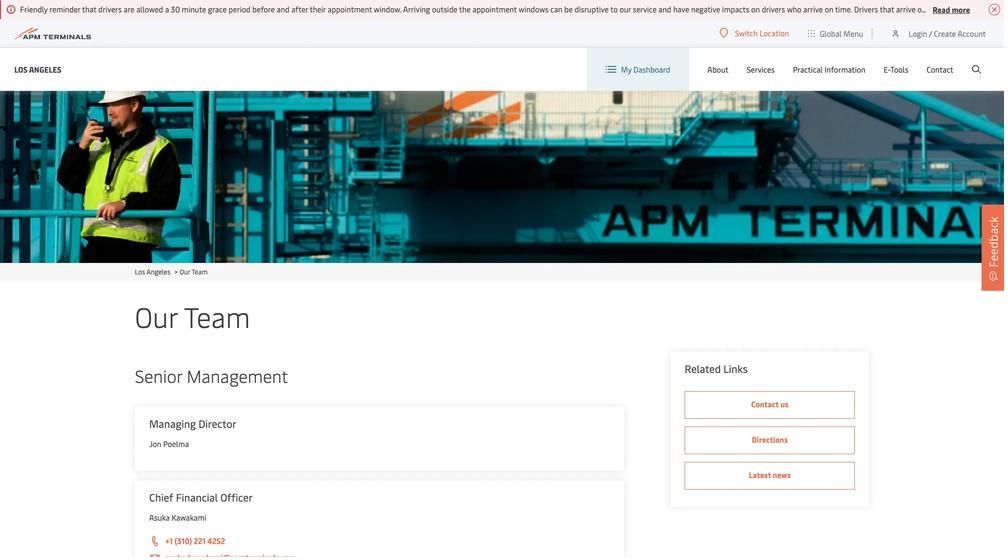 Task type: describe. For each thing, give the bounding box(es) containing it.
2 on from the left
[[825, 4, 834, 14]]

practical information button
[[793, 48, 866, 91]]

global menu button
[[799, 19, 873, 48]]

+1
[[165, 536, 173, 546]]

2 and from the left
[[659, 4, 672, 14]]

after
[[291, 4, 308, 14]]

0 vertical spatial los angeles link
[[14, 63, 61, 75]]

global menu
[[820, 28, 864, 39]]

reminder
[[50, 4, 80, 14]]

minute
[[182, 4, 206, 14]]

read more
[[933, 4, 970, 15]]

asuka kawakami
[[149, 512, 206, 523]]

angeles for los angeles > our team
[[147, 267, 170, 276]]

financial
[[176, 490, 218, 505]]

management
[[187, 364, 288, 387]]

angeles for los angeles
[[29, 64, 61, 74]]

los angeles
[[14, 64, 61, 74]]

about button
[[708, 48, 729, 91]]

e-tools button
[[884, 48, 909, 91]]

login / create account
[[909, 28, 986, 39]]

allowed
[[136, 4, 163, 14]]

senior
[[135, 364, 182, 387]]

friendly
[[20, 4, 48, 14]]

my
[[621, 64, 632, 75]]

1 their from the left
[[310, 4, 326, 14]]

0 vertical spatial contact
[[927, 64, 954, 75]]

our
[[620, 4, 631, 14]]

feedback
[[986, 216, 1002, 267]]

221
[[194, 536, 206, 546]]

read
[[933, 4, 951, 15]]

drivers
[[854, 4, 879, 14]]

jon
[[149, 439, 161, 449]]

grace
[[208, 4, 227, 14]]

arriving
[[403, 4, 430, 14]]

0 horizontal spatial our
[[135, 298, 178, 335]]

directions
[[752, 434, 788, 445]]

feedback button
[[982, 204, 1004, 291]]

be
[[565, 4, 573, 14]]

1 horizontal spatial los angeles link
[[135, 267, 170, 276]]

chief financial officer
[[149, 490, 253, 505]]

are
[[124, 4, 135, 14]]

officer
[[220, 490, 253, 505]]

window.
[[374, 4, 402, 14]]

before
[[252, 4, 275, 14]]

senior management
[[135, 364, 288, 387]]

related
[[685, 362, 721, 376]]

0 vertical spatial our
[[180, 267, 190, 276]]

+1 (310) 221 4252 link
[[149, 535, 610, 548]]

links
[[724, 362, 748, 376]]

switch
[[735, 28, 758, 38]]

friendly reminder that drivers are allowed a 30 minute grace period before and after their appointment window. arriving outside the appointment windows can be disruptive to our service and have negative impacts on drivers who arrive on time. drivers that arrive outside their appointment
[[20, 4, 1004, 14]]

directions link
[[685, 427, 855, 454]]

location
[[760, 28, 789, 38]]

menu
[[844, 28, 864, 39]]

asuka
[[149, 512, 170, 523]]

latest
[[749, 470, 771, 480]]

disruptive
[[575, 4, 609, 14]]

0 vertical spatial team
[[192, 267, 208, 276]]

period
[[229, 4, 251, 14]]

4252
[[207, 536, 225, 546]]

to
[[611, 4, 618, 14]]

>
[[174, 267, 178, 276]]

(310)
[[175, 536, 192, 546]]

practical information
[[793, 64, 866, 75]]

switch location button
[[720, 28, 789, 38]]

1 arrive from the left
[[804, 4, 823, 14]]

2 appointment from the left
[[473, 4, 517, 14]]

more
[[952, 4, 970, 15]]

2 drivers from the left
[[762, 4, 785, 14]]

los for los angeles
[[14, 64, 28, 74]]



Task type: locate. For each thing, give the bounding box(es) containing it.
1 and from the left
[[277, 4, 290, 14]]

dashboard
[[634, 64, 670, 75]]

practical
[[793, 64, 823, 75]]

and left have
[[659, 4, 672, 14]]

contact us link
[[685, 391, 855, 419]]

1 horizontal spatial that
[[880, 4, 895, 14]]

their up the 'login / create account'
[[945, 4, 961, 14]]

0 vertical spatial angeles
[[29, 64, 61, 74]]

1 that from the left
[[82, 4, 96, 14]]

that right reminder
[[82, 4, 96, 14]]

can
[[551, 4, 563, 14]]

contact down login / create account link
[[927, 64, 954, 75]]

appointment left window.
[[328, 4, 372, 14]]

negative
[[691, 4, 721, 14]]

1 outside from the left
[[432, 4, 458, 14]]

drivers
[[98, 4, 122, 14], [762, 4, 785, 14]]

1 horizontal spatial contact
[[927, 64, 954, 75]]

that right drivers
[[880, 4, 895, 14]]

drivers left who
[[762, 4, 785, 14]]

on left time.
[[825, 4, 834, 14]]

outside
[[432, 4, 458, 14], [918, 4, 943, 14]]

tools
[[891, 64, 909, 75]]

managing
[[149, 417, 196, 431]]

0 horizontal spatial outside
[[432, 4, 458, 14]]

global
[[820, 28, 842, 39]]

poelma
[[163, 439, 189, 449]]

services
[[747, 64, 775, 75]]

impacts
[[722, 4, 750, 14]]

contact inside related links contact us
[[751, 399, 779, 409]]

outside up the /
[[918, 4, 943, 14]]

la-our team image
[[0, 91, 1004, 263]]

1 vertical spatial los angeles link
[[135, 267, 170, 276]]

0 horizontal spatial arrive
[[804, 4, 823, 14]]

0 horizontal spatial contact
[[751, 399, 779, 409]]

1 vertical spatial team
[[184, 298, 250, 335]]

1 horizontal spatial and
[[659, 4, 672, 14]]

1 horizontal spatial angeles
[[147, 267, 170, 276]]

2 horizontal spatial appointment
[[963, 4, 1004, 14]]

appointment right the at top left
[[473, 4, 517, 14]]

outside left the at top left
[[432, 4, 458, 14]]

and
[[277, 4, 290, 14], [659, 4, 672, 14]]

3 appointment from the left
[[963, 4, 1004, 14]]

our right >
[[180, 267, 190, 276]]

2 outside from the left
[[918, 4, 943, 14]]

drivers left are
[[98, 4, 122, 14]]

who
[[787, 4, 802, 14]]

1 vertical spatial los
[[135, 267, 145, 276]]

information
[[825, 64, 866, 75]]

0 horizontal spatial los angeles link
[[14, 63, 61, 75]]

contact button
[[927, 48, 954, 91]]

arrive up login
[[896, 4, 916, 14]]

0 horizontal spatial and
[[277, 4, 290, 14]]

angeles
[[29, 64, 61, 74], [147, 267, 170, 276]]

los
[[14, 64, 28, 74], [135, 267, 145, 276]]

1 horizontal spatial their
[[945, 4, 961, 14]]

a
[[165, 4, 169, 14]]

0 horizontal spatial their
[[310, 4, 326, 14]]

1 horizontal spatial appointment
[[473, 4, 517, 14]]

services button
[[747, 48, 775, 91]]

account
[[958, 28, 986, 39]]

close alert image
[[989, 4, 1001, 15]]

1 horizontal spatial los
[[135, 267, 145, 276]]

1 horizontal spatial drivers
[[762, 4, 785, 14]]

windows
[[519, 4, 549, 14]]

2 their from the left
[[945, 4, 961, 14]]

los angeles > our team
[[135, 267, 208, 276]]

the
[[459, 4, 471, 14]]

30
[[171, 4, 180, 14]]

los angeles link
[[14, 63, 61, 75], [135, 267, 170, 276]]

0 horizontal spatial appointment
[[328, 4, 372, 14]]

about
[[708, 64, 729, 75]]

my dashboard button
[[606, 48, 670, 91]]

1 drivers from the left
[[98, 4, 122, 14]]

appointment up account
[[963, 4, 1004, 14]]

latest news
[[749, 470, 791, 480]]

e-tools
[[884, 64, 909, 75]]

and left after
[[277, 4, 290, 14]]

director
[[199, 417, 237, 431]]

switch location
[[735, 28, 789, 38]]

/
[[929, 28, 932, 39]]

1 vertical spatial contact
[[751, 399, 779, 409]]

on right impacts
[[751, 4, 760, 14]]

0 horizontal spatial drivers
[[98, 4, 122, 14]]

1 on from the left
[[751, 4, 760, 14]]

chief
[[149, 490, 173, 505]]

1 appointment from the left
[[328, 4, 372, 14]]

0 horizontal spatial that
[[82, 4, 96, 14]]

0 vertical spatial los
[[14, 64, 28, 74]]

0 horizontal spatial on
[[751, 4, 760, 14]]

+1 (310) 221 4252
[[165, 536, 225, 546]]

us
[[781, 399, 789, 409]]

related links contact us
[[685, 362, 789, 409]]

0 horizontal spatial los
[[14, 64, 28, 74]]

read more button
[[933, 3, 970, 15]]

on
[[751, 4, 760, 14], [825, 4, 834, 14]]

our team
[[135, 298, 250, 335]]

news
[[773, 470, 791, 480]]

managing director
[[149, 417, 237, 431]]

login / create account link
[[891, 19, 986, 47]]

1 vertical spatial our
[[135, 298, 178, 335]]

2 that from the left
[[880, 4, 895, 14]]

login
[[909, 28, 928, 39]]

contact left us
[[751, 399, 779, 409]]

1 vertical spatial angeles
[[147, 267, 170, 276]]

1 horizontal spatial arrive
[[896, 4, 916, 14]]

time.
[[835, 4, 853, 14]]

2 arrive from the left
[[896, 4, 916, 14]]

my dashboard
[[621, 64, 670, 75]]

our down los angeles > our team
[[135, 298, 178, 335]]

have
[[673, 4, 690, 14]]

latest news link
[[685, 462, 855, 490]]

1 horizontal spatial on
[[825, 4, 834, 14]]

that
[[82, 4, 96, 14], [880, 4, 895, 14]]

e-
[[884, 64, 891, 75]]

arrive right who
[[804, 4, 823, 14]]

0 horizontal spatial angeles
[[29, 64, 61, 74]]

1 horizontal spatial our
[[180, 267, 190, 276]]

their right after
[[310, 4, 326, 14]]

create
[[934, 28, 956, 39]]

team
[[192, 267, 208, 276], [184, 298, 250, 335]]

kawakami
[[172, 512, 206, 523]]

jon poelma
[[149, 439, 189, 449]]

service
[[633, 4, 657, 14]]

los for los angeles > our team
[[135, 267, 145, 276]]

their
[[310, 4, 326, 14], [945, 4, 961, 14]]

1 horizontal spatial outside
[[918, 4, 943, 14]]

contact
[[927, 64, 954, 75], [751, 399, 779, 409]]



Task type: vqa. For each thing, say whether or not it's contained in the screenshot.
unsure
no



